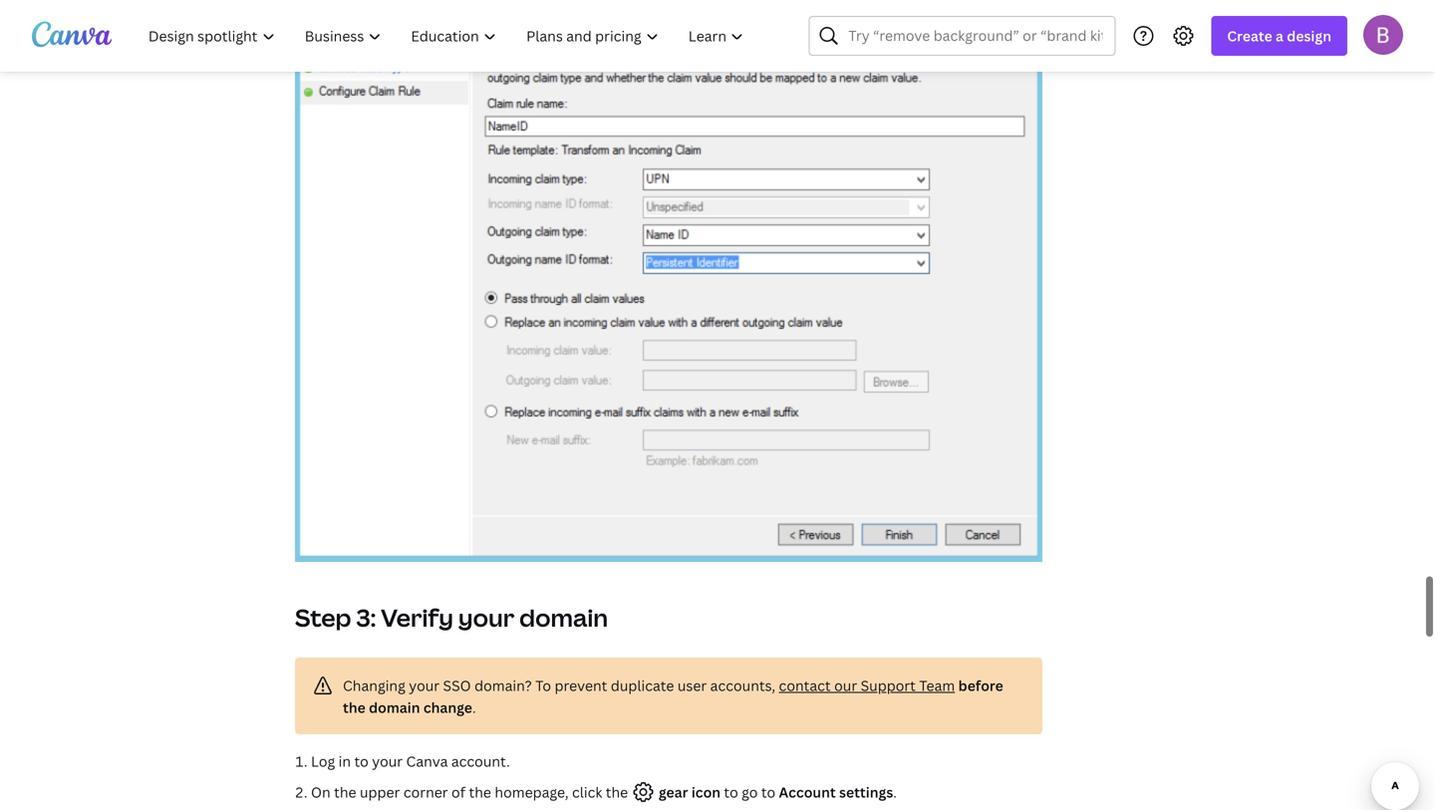 Task type: locate. For each thing, give the bounding box(es) containing it.
to for in
[[354, 752, 369, 771]]

your
[[458, 602, 515, 634], [409, 676, 440, 695], [372, 752, 403, 771]]

verify
[[381, 602, 454, 634]]

sso
[[443, 676, 471, 695]]

1 horizontal spatial .
[[893, 783, 897, 802]]

your up upper
[[372, 752, 403, 771]]

domain up prevent
[[520, 602, 608, 634]]

icon
[[692, 783, 721, 802]]

0 horizontal spatial domain
[[369, 698, 420, 717]]

0 horizontal spatial to
[[354, 752, 369, 771]]

to left go
[[724, 783, 738, 802]]

1 vertical spatial .
[[893, 783, 897, 802]]

the right of
[[469, 783, 491, 802]]

2 horizontal spatial your
[[458, 602, 515, 634]]

to right in
[[354, 752, 369, 771]]

1 horizontal spatial your
[[409, 676, 440, 695]]

top level navigation element
[[136, 16, 761, 56]]

0 vertical spatial domain
[[520, 602, 608, 634]]

1 vertical spatial domain
[[369, 698, 420, 717]]

0 horizontal spatial your
[[372, 752, 403, 771]]

2 vertical spatial your
[[372, 752, 403, 771]]

to right go
[[761, 783, 776, 802]]

the right click
[[606, 783, 628, 802]]

of
[[452, 783, 466, 802]]

to
[[354, 752, 369, 771], [724, 783, 738, 802], [761, 783, 776, 802]]

before
[[959, 676, 1004, 695]]

go
[[742, 783, 758, 802]]

3:
[[356, 602, 376, 634]]

.
[[472, 698, 476, 717], [893, 783, 897, 802]]

the down changing
[[343, 698, 366, 717]]

2 horizontal spatial to
[[761, 783, 776, 802]]

the
[[343, 698, 366, 717], [334, 783, 356, 802], [469, 783, 491, 802], [606, 783, 628, 802]]

log
[[311, 752, 335, 771]]

prevent
[[555, 676, 607, 695]]

. down the domain?
[[472, 698, 476, 717]]

your right verify on the bottom
[[458, 602, 515, 634]]

0 vertical spatial your
[[458, 602, 515, 634]]

1 vertical spatial your
[[409, 676, 440, 695]]

Try "remove background" or "brand kit" search field
[[849, 17, 1103, 55]]

create a design
[[1228, 26, 1332, 45]]

support
[[861, 676, 916, 695]]

1 horizontal spatial to
[[724, 783, 738, 802]]

homepage,
[[495, 783, 569, 802]]

contact our support team link
[[779, 676, 955, 695]]

before the domain change
[[343, 676, 1004, 717]]

on
[[311, 783, 331, 802]]

on the upper corner of the homepage, click the
[[311, 783, 628, 802]]

0 vertical spatial .
[[472, 698, 476, 717]]

domain
[[520, 602, 608, 634], [369, 698, 420, 717]]

contact
[[779, 676, 831, 695]]

your up change
[[409, 676, 440, 695]]

in
[[339, 752, 351, 771]]

. right account
[[893, 783, 897, 802]]

account.
[[451, 752, 510, 771]]

accounts,
[[710, 676, 776, 695]]

our
[[834, 676, 857, 695]]

domain down changing
[[369, 698, 420, 717]]



Task type: describe. For each thing, give the bounding box(es) containing it.
duplicate
[[611, 676, 674, 695]]

bob builder image
[[1364, 15, 1404, 55]]

a
[[1276, 26, 1284, 45]]

account
[[779, 783, 836, 802]]

user
[[678, 676, 707, 695]]

step 3: verify your domain
[[295, 602, 608, 634]]

corner
[[404, 783, 448, 802]]

gear icon to go to account settings .
[[655, 783, 897, 802]]

to for icon
[[724, 783, 738, 802]]

domain inside before the domain change
[[369, 698, 420, 717]]

step
[[295, 602, 351, 634]]

1 horizontal spatial domain
[[520, 602, 608, 634]]

0 horizontal spatial .
[[472, 698, 476, 717]]

log in to your canva account.
[[311, 752, 510, 771]]

change
[[424, 698, 472, 717]]

domain?
[[475, 676, 532, 695]]

changing your sso domain? to prevent duplicate user accounts, contact our support team
[[343, 676, 955, 695]]

to
[[536, 676, 551, 695]]

upper
[[360, 783, 400, 802]]

design
[[1287, 26, 1332, 45]]

click
[[572, 783, 602, 802]]

create
[[1228, 26, 1273, 45]]

the inside before the domain change
[[343, 698, 366, 717]]

team
[[919, 676, 955, 695]]

gear
[[659, 783, 688, 802]]

changing
[[343, 676, 406, 695]]

create a design button
[[1212, 16, 1348, 56]]

canva
[[406, 752, 448, 771]]

the right the on
[[334, 783, 356, 802]]

settings
[[839, 783, 893, 802]]

your for canva
[[372, 752, 403, 771]]

your for domain
[[458, 602, 515, 634]]



Task type: vqa. For each thing, say whether or not it's contained in the screenshot.
gear icon to go to Account settings .
yes



